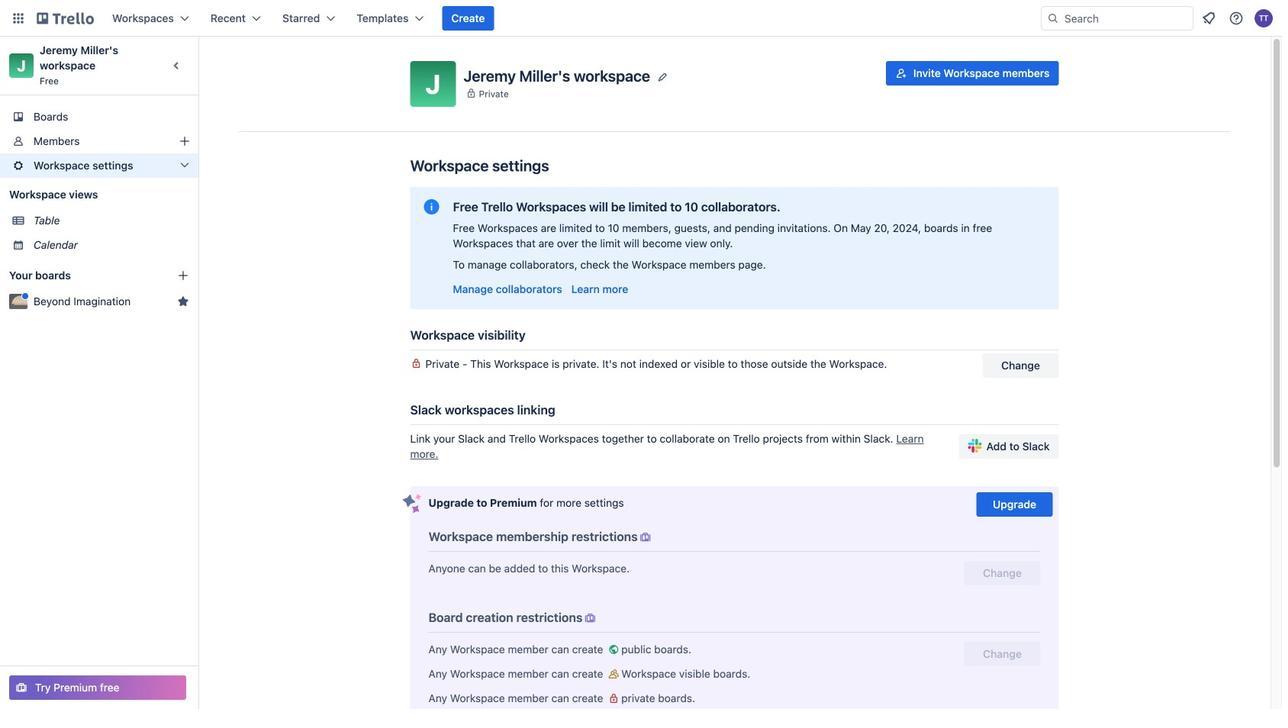 Task type: locate. For each thing, give the bounding box(es) containing it.
0 horizontal spatial sm image
[[583, 611, 598, 626]]

sm image
[[638, 530, 653, 545], [606, 667, 622, 682], [606, 691, 622, 706]]

terry turtle (terryturtle) image
[[1255, 9, 1274, 27]]

back to home image
[[37, 6, 94, 31]]

1 vertical spatial sm image
[[606, 642, 622, 657]]

open information menu image
[[1229, 11, 1245, 26]]

add board image
[[177, 270, 189, 282]]

1 horizontal spatial sm image
[[606, 642, 622, 657]]

2 vertical spatial sm image
[[606, 691, 622, 706]]

starred icon image
[[177, 295, 189, 308]]

0 vertical spatial sm image
[[583, 611, 598, 626]]

sm image
[[583, 611, 598, 626], [606, 642, 622, 657]]



Task type: vqa. For each thing, say whether or not it's contained in the screenshot.
Your boards with 2 items element
no



Task type: describe. For each thing, give the bounding box(es) containing it.
0 vertical spatial sm image
[[638, 530, 653, 545]]

search image
[[1048, 12, 1060, 24]]

Search field
[[1060, 8, 1193, 29]]

sparkle image
[[403, 494, 422, 514]]

1 vertical spatial sm image
[[606, 667, 622, 682]]

workspace navigation collapse icon image
[[166, 55, 188, 76]]

0 notifications image
[[1200, 9, 1219, 27]]

primary element
[[0, 0, 1283, 37]]

your boards with 1 items element
[[9, 266, 154, 285]]



